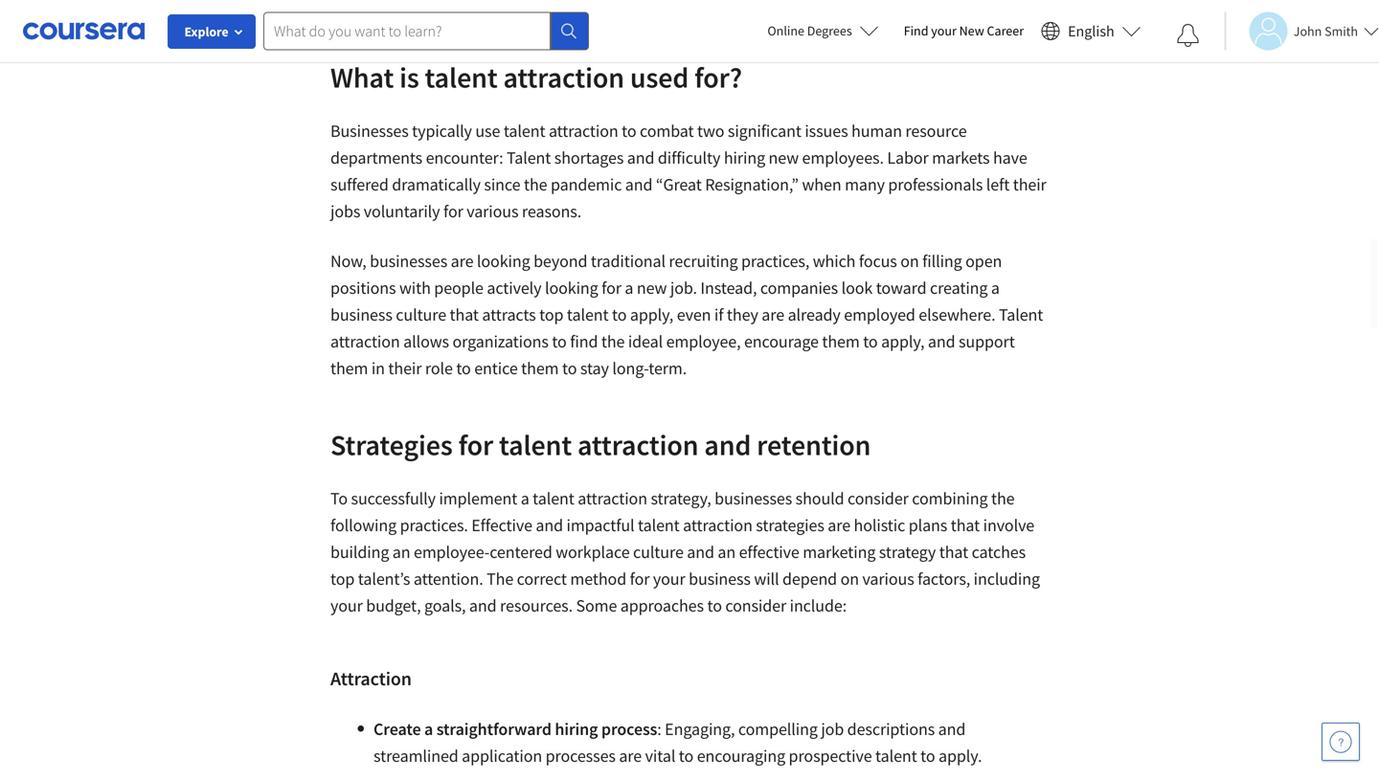 Task type: vqa. For each thing, say whether or not it's contained in the screenshot.
the topmost various
yes



Task type: describe. For each thing, give the bounding box(es) containing it.
encourage
[[744, 331, 819, 352]]

now,
[[330, 250, 367, 272]]

and inside : engaging, compelling job descriptions and streamlined application processes are vital to encouraging prospective talent to apply.
[[938, 719, 966, 740]]

should
[[796, 488, 844, 509]]

0 horizontal spatial apply,
[[630, 304, 674, 325]]

use
[[475, 120, 500, 142]]

and up centered
[[536, 515, 563, 536]]

filling
[[923, 250, 962, 272]]

effective
[[472, 515, 533, 536]]

two
[[697, 120, 725, 142]]

instead,
[[701, 277, 757, 299]]

dramatically
[[392, 174, 481, 195]]

prospective
[[789, 746, 872, 767]]

1 horizontal spatial your
[[653, 568, 685, 590]]

impactful
[[567, 515, 635, 536]]

:
[[657, 719, 662, 740]]

markets
[[932, 147, 990, 168]]

open
[[966, 250, 1002, 272]]

they
[[727, 304, 758, 325]]

retention
[[757, 427, 871, 463]]

talent inside now, businesses are looking beyond traditional recruiting practices, which focus on filling open positions with people actively looking for a new job. instead, companies look toward creating a business culture that attracts top talent to apply, even if they are already employed elsewhere. talent attraction allows organizations to find the ideal employee, encourage them to apply, and support them in their role to entice them to stay long-term.
[[999, 304, 1043, 325]]

processes
[[546, 746, 616, 767]]

various inside "businesses typically use talent attraction to combat two significant issues human resource departments encounter: talent shortages and difficulty hiring new employees. labor markets have suffered dramatically since the pandemic and "great resignation," when many professionals left their jobs voluntarily for various reasons."
[[467, 200, 519, 222]]

resignation,"
[[705, 174, 799, 195]]

employed
[[844, 304, 916, 325]]

smith
[[1325, 23, 1358, 40]]

attraction
[[330, 667, 412, 691]]

a inside the to successfully implement a talent attraction strategy, businesses should consider combining the following practices. effective and impactful talent attraction strategies are holistic plans that involve building an employee-centered workplace culture and an effective marketing strategy that catches top talent's attention. the correct method for your business will depend on various factors, including your budget, goals, and resources. some approaches to consider include:
[[521, 488, 529, 509]]

holistic
[[854, 515, 905, 536]]

entice
[[474, 358, 518, 379]]

businesses inside now, businesses are looking beyond traditional recruiting practices, which focus on filling open positions with people actively looking for a new job. instead, companies look toward creating a business culture that attracts top talent to apply, even if they are already employed elsewhere. talent attraction allows organizations to find the ideal employee, encourage them to apply, and support them in their role to entice them to stay long-term.
[[370, 250, 447, 272]]

attraction inside now, businesses are looking beyond traditional recruiting practices, which focus on filling open positions with people actively looking for a new job. instead, companies look toward creating a business culture that attracts top talent to apply, even if they are already employed elsewhere. talent attraction allows organizations to find the ideal employee, encourage them to apply, and support them in their role to entice them to stay long-term.
[[330, 331, 400, 352]]

top inside the to successfully implement a talent attraction strategy, businesses should consider combining the following practices. effective and impactful talent attraction strategies are holistic plans that involve building an employee-centered workplace culture and an effective marketing strategy that catches top talent's attention. the correct method for your business will depend on various factors, including your budget, goals, and resources. some approaches to consider include:
[[330, 568, 355, 590]]

significant
[[728, 120, 802, 142]]

difficulty
[[658, 147, 721, 168]]

strategies for talent attraction and retention
[[330, 427, 871, 463]]

compelling
[[738, 719, 818, 740]]

on inside the to successfully implement a talent attraction strategy, businesses should consider combining the following practices. effective and impactful talent attraction strategies are holistic plans that involve building an employee-centered workplace culture and an effective marketing strategy that catches top talent's attention. the correct method for your business will depend on various factors, including your budget, goals, and resources. some approaches to consider include:
[[841, 568, 859, 590]]

job.
[[670, 277, 697, 299]]

strategy,
[[651, 488, 711, 509]]

resource
[[906, 120, 967, 142]]

1 vertical spatial that
[[951, 515, 980, 536]]

successfully
[[351, 488, 436, 509]]

1 horizontal spatial looking
[[545, 277, 598, 299]]

and down the
[[469, 595, 497, 617]]

2 horizontal spatial your
[[931, 22, 957, 39]]

explore
[[184, 23, 228, 40]]

even
[[677, 304, 711, 325]]

what
[[330, 59, 394, 95]]

0 horizontal spatial looking
[[477, 250, 530, 272]]

allows
[[403, 331, 449, 352]]

english button
[[1034, 0, 1149, 62]]

jobs
[[330, 200, 360, 222]]

businesses typically use talent attraction to combat two significant issues human resource departments encounter: talent shortages and difficulty hiring new employees. labor markets have suffered dramatically since the pandemic and "great resignation," when many professionals left their jobs voluntarily for various reasons.
[[330, 120, 1047, 222]]

human
[[852, 120, 902, 142]]

focus
[[859, 250, 897, 272]]

their inside "businesses typically use talent attraction to combat two significant issues human resource departments encounter: talent shortages and difficulty hiring new employees. labor markets have suffered dramatically since the pandemic and "great resignation," when many professionals left their jobs voluntarily for various reasons."
[[1013, 174, 1047, 195]]

streamlined
[[374, 746, 459, 767]]

that inside now, businesses are looking beyond traditional recruiting practices, which focus on filling open positions with people actively looking for a new job. instead, companies look toward creating a business culture that attracts top talent to apply, even if they are already employed elsewhere. talent attraction allows organizations to find the ideal employee, encourage them to apply, and support them in their role to entice them to stay long-term.
[[450, 304, 479, 325]]

various inside the to successfully implement a talent attraction strategy, businesses should consider combining the following practices. effective and impactful talent attraction strategies are holistic plans that involve building an employee-centered workplace culture and an effective marketing strategy that catches top talent's attention. the correct method for your business will depend on various factors, including your budget, goals, and resources. some approaches to consider include:
[[863, 568, 914, 590]]

which
[[813, 250, 856, 272]]

0 vertical spatial consider
[[848, 488, 909, 509]]

degrees
[[807, 22, 852, 39]]

labor
[[887, 147, 929, 168]]

coursera image
[[23, 16, 145, 46]]

strategies
[[330, 427, 453, 463]]

apply.
[[939, 746, 982, 767]]

to left apply. on the right of the page
[[921, 746, 935, 767]]

job
[[821, 719, 844, 740]]

factors,
[[918, 568, 971, 590]]

and down combat
[[627, 147, 655, 168]]

approaches
[[621, 595, 704, 617]]

departments
[[330, 147, 423, 168]]

the
[[487, 568, 514, 590]]

are up encourage
[[762, 304, 785, 325]]

new inside now, businesses are looking beyond traditional recruiting practices, which focus on filling open positions with people actively looking for a new job. instead, companies look toward creating a business culture that attracts top talent to apply, even if they are already employed elsewhere. talent attraction allows organizations to find the ideal employee, encourage them to apply, and support them in their role to entice them to stay long-term.
[[637, 277, 667, 299]]

actively
[[487, 277, 542, 299]]

to left stay
[[562, 358, 577, 379]]

voluntarily
[[364, 200, 440, 222]]

depend
[[783, 568, 837, 590]]

when
[[802, 174, 842, 195]]

online degrees button
[[752, 10, 894, 52]]

talent right is
[[425, 59, 498, 95]]

a down open
[[991, 277, 1000, 299]]

with
[[399, 277, 431, 299]]

john smith
[[1294, 23, 1358, 40]]

practices.
[[400, 515, 468, 536]]

2 vertical spatial that
[[939, 541, 969, 563]]

0 horizontal spatial consider
[[725, 595, 787, 617]]

top inside now, businesses are looking beyond traditional recruiting practices, which focus on filling open positions with people actively looking for a new job. instead, companies look toward creating a business culture that attracts top talent to apply, even if they are already employed elsewhere. talent attraction allows organizations to find the ideal employee, encourage them to apply, and support them in their role to entice them to stay long-term.
[[539, 304, 564, 325]]

pandemic
[[551, 174, 622, 195]]

now, businesses are looking beyond traditional recruiting practices, which focus on filling open positions with people actively looking for a new job. instead, companies look toward creating a business culture that attracts top talent to apply, even if they are already employed elsewhere. talent attraction allows organizations to find the ideal employee, encourage them to apply, and support them in their role to entice them to stay long-term.
[[330, 250, 1043, 379]]

positions
[[330, 277, 396, 299]]

culture inside the to successfully implement a talent attraction strategy, businesses should consider combining the following practices. effective and impactful talent attraction strategies are holistic plans that involve building an employee-centered workplace culture and an effective marketing strategy that catches top talent's attention. the correct method for your business will depend on various factors, including your budget, goals, and resources. some approaches to consider include:
[[633, 541, 684, 563]]

businesses
[[330, 120, 409, 142]]

including
[[974, 568, 1040, 590]]

talent inside "businesses typically use talent attraction to combat two significant issues human resource departments encounter: talent shortages and difficulty hiring new employees. labor markets have suffered dramatically since the pandemic and "great resignation," when many professionals left their jobs voluntarily for various reasons."
[[504, 120, 545, 142]]

people
[[434, 277, 484, 299]]

attracts
[[482, 304, 536, 325]]

and left "great
[[625, 174, 653, 195]]

stay
[[580, 358, 609, 379]]

goals,
[[424, 595, 466, 617]]

attention.
[[414, 568, 483, 590]]

companies
[[761, 277, 838, 299]]

are up 'people' at the left of the page
[[451, 250, 474, 272]]

resources.
[[500, 595, 573, 617]]

What do you want to learn? text field
[[263, 12, 551, 50]]

application
[[462, 746, 542, 767]]

professionals
[[888, 174, 983, 195]]



Task type: locate. For each thing, give the bounding box(es) containing it.
2 horizontal spatial them
[[822, 331, 860, 352]]

look
[[842, 277, 873, 299]]

consider up holistic
[[848, 488, 909, 509]]

an left effective
[[718, 541, 736, 563]]

looking down 'beyond'
[[545, 277, 598, 299]]

various
[[467, 200, 519, 222], [863, 568, 914, 590]]

business inside the to successfully implement a talent attraction strategy, businesses should consider combining the following practices. effective and impactful talent attraction strategies are holistic plans that involve building an employee-centered workplace culture and an effective marketing strategy that catches top talent's attention. the correct method for your business will depend on various factors, including your budget, goals, and resources. some approaches to consider include:
[[689, 568, 751, 590]]

attraction inside "businesses typically use talent attraction to combat two significant issues human resource departments encounter: talent shortages and difficulty hiring new employees. labor markets have suffered dramatically since the pandemic and "great resignation," when many professionals left their jobs voluntarily for various reasons."
[[549, 120, 618, 142]]

new inside "businesses typically use talent attraction to combat two significant issues human resource departments encounter: talent shortages and difficulty hiring new employees. labor markets have suffered dramatically since the pandemic and "great resignation," when many professionals left their jobs voluntarily for various reasons."
[[769, 147, 799, 168]]

0 horizontal spatial top
[[330, 568, 355, 590]]

new down 'significant'
[[769, 147, 799, 168]]

looking up actively
[[477, 250, 530, 272]]

some
[[576, 595, 617, 617]]

0 vertical spatial talent
[[507, 147, 551, 168]]

are down process
[[619, 746, 642, 767]]

1 vertical spatial apply,
[[881, 331, 925, 352]]

1 vertical spatial top
[[330, 568, 355, 590]]

1 horizontal spatial the
[[601, 331, 625, 352]]

descriptions
[[847, 719, 935, 740]]

for inside "businesses typically use talent attraction to combat two significant issues human resource departments encounter: talent shortages and difficulty hiring new employees. labor markets have suffered dramatically since the pandemic and "great resignation," when many professionals left their jobs voluntarily for various reasons."
[[443, 200, 463, 222]]

your right the find
[[931, 22, 957, 39]]

workplace
[[556, 541, 630, 563]]

to right role
[[456, 358, 471, 379]]

apply, up ideal
[[630, 304, 674, 325]]

find your new career
[[904, 22, 1024, 39]]

culture up approaches
[[633, 541, 684, 563]]

them right entice
[[521, 358, 559, 379]]

1 horizontal spatial talent
[[999, 304, 1043, 325]]

left
[[986, 174, 1010, 195]]

1 horizontal spatial top
[[539, 304, 564, 325]]

a down traditional
[[625, 277, 634, 299]]

for down dramatically
[[443, 200, 463, 222]]

find
[[570, 331, 598, 352]]

for up the implement
[[458, 427, 493, 463]]

top down the building
[[330, 568, 355, 590]]

talent up find
[[567, 304, 609, 325]]

the
[[524, 174, 547, 195], [601, 331, 625, 352], [991, 488, 1015, 509]]

are up marketing
[[828, 515, 851, 536]]

0 vertical spatial top
[[539, 304, 564, 325]]

their right the 'in'
[[388, 358, 422, 379]]

apply,
[[630, 304, 674, 325], [881, 331, 925, 352]]

correct
[[517, 568, 567, 590]]

1 vertical spatial culture
[[633, 541, 684, 563]]

following
[[330, 515, 397, 536]]

them
[[822, 331, 860, 352], [330, 358, 368, 379], [521, 358, 559, 379]]

hiring up resignation,"
[[724, 147, 765, 168]]

1 vertical spatial consider
[[725, 595, 787, 617]]

1 vertical spatial various
[[863, 568, 914, 590]]

to
[[622, 120, 637, 142], [612, 304, 627, 325], [552, 331, 567, 352], [863, 331, 878, 352], [456, 358, 471, 379], [562, 358, 577, 379], [707, 595, 722, 617], [679, 746, 694, 767], [921, 746, 935, 767]]

1 vertical spatial talent
[[999, 304, 1043, 325]]

employee-
[[414, 541, 490, 563]]

0 horizontal spatial hiring
[[555, 719, 598, 740]]

1 horizontal spatial their
[[1013, 174, 1047, 195]]

culture up allows
[[396, 304, 446, 325]]

0 vertical spatial hiring
[[724, 147, 765, 168]]

them left the 'in'
[[330, 358, 368, 379]]

an up the talent's
[[393, 541, 410, 563]]

budget,
[[366, 595, 421, 617]]

the up the involve
[[991, 488, 1015, 509]]

0 horizontal spatial an
[[393, 541, 410, 563]]

engaging,
[[665, 719, 735, 740]]

0 vertical spatial your
[[931, 22, 957, 39]]

1 vertical spatial the
[[601, 331, 625, 352]]

the up reasons.
[[524, 174, 547, 195]]

their right the left
[[1013, 174, 1047, 195]]

1 vertical spatial your
[[653, 568, 685, 590]]

business left will
[[689, 568, 751, 590]]

1 horizontal spatial new
[[769, 147, 799, 168]]

0 vertical spatial culture
[[396, 304, 446, 325]]

an
[[393, 541, 410, 563], [718, 541, 736, 563]]

and down strategy,
[[687, 541, 715, 563]]

0 horizontal spatial culture
[[396, 304, 446, 325]]

find your new career link
[[894, 19, 1034, 43]]

1 vertical spatial their
[[388, 358, 422, 379]]

0 vertical spatial business
[[330, 304, 393, 325]]

1 horizontal spatial businesses
[[715, 488, 792, 509]]

: engaging, compelling job descriptions and streamlined application processes are vital to encouraging prospective talent to apply.
[[374, 719, 982, 767]]

top
[[539, 304, 564, 325], [330, 568, 355, 590]]

1 horizontal spatial them
[[521, 358, 559, 379]]

recruiting
[[669, 250, 738, 272]]

talent inside now, businesses are looking beyond traditional recruiting practices, which focus on filling open positions with people actively looking for a new job. instead, companies look toward creating a business culture that attracts top talent to apply, even if they are already employed elsewhere. talent attraction allows organizations to find the ideal employee, encourage them to apply, and support them in their role to entice them to stay long-term.
[[567, 304, 609, 325]]

talent up impactful
[[533, 488, 575, 509]]

and up apply. on the right of the page
[[938, 719, 966, 740]]

centered
[[490, 541, 552, 563]]

0 horizontal spatial new
[[637, 277, 667, 299]]

career
[[987, 22, 1024, 39]]

0 vertical spatial that
[[450, 304, 479, 325]]

for inside now, businesses are looking beyond traditional recruiting practices, which focus on filling open positions with people actively looking for a new job. instead, companies look toward creating a business culture that attracts top talent to apply, even if they are already employed elsewhere. talent attraction allows organizations to find the ideal employee, encourage them to apply, and support them in their role to entice them to stay long-term.
[[602, 277, 622, 299]]

since
[[484, 174, 521, 195]]

on inside now, businesses are looking beyond traditional recruiting practices, which focus on filling open positions with people actively looking for a new job. instead, companies look toward creating a business culture that attracts top talent to apply, even if they are already employed elsewhere. talent attraction allows organizations to find the ideal employee, encourage them to apply, and support them in their role to entice them to stay long-term.
[[901, 250, 919, 272]]

term.
[[649, 358, 687, 379]]

to inside the to successfully implement a talent attraction strategy, businesses should consider combining the following practices. effective and impactful talent attraction strategies are holistic plans that involve building an employee-centered workplace culture and an effective marketing strategy that catches top talent's attention. the correct method for your business will depend on various factors, including your budget, goals, and resources. some approaches to consider include:
[[707, 595, 722, 617]]

0 horizontal spatial the
[[524, 174, 547, 195]]

catches
[[972, 541, 1026, 563]]

employee,
[[666, 331, 741, 352]]

john
[[1294, 23, 1322, 40]]

0 vertical spatial their
[[1013, 174, 1047, 195]]

0 horizontal spatial businesses
[[370, 250, 447, 272]]

that down combining
[[951, 515, 980, 536]]

talent up since
[[507, 147, 551, 168]]

talent inside : engaging, compelling job descriptions and streamlined application processes are vital to encouraging prospective talent to apply.
[[876, 746, 917, 767]]

find
[[904, 22, 929, 39]]

in
[[372, 358, 385, 379]]

1 horizontal spatial business
[[689, 568, 751, 590]]

culture inside now, businesses are looking beyond traditional recruiting practices, which focus on filling open positions with people actively looking for a new job. instead, companies look toward creating a business culture that attracts top talent to apply, even if they are already employed elsewhere. talent attraction allows organizations to find the ideal employee, encourage them to apply, and support them in their role to entice them to stay long-term.
[[396, 304, 446, 325]]

0 vertical spatial various
[[467, 200, 519, 222]]

for?
[[695, 59, 742, 95]]

many
[[845, 174, 885, 195]]

shortages
[[554, 147, 624, 168]]

top right attracts
[[539, 304, 564, 325]]

apply, down employed
[[881, 331, 925, 352]]

their
[[1013, 174, 1047, 195], [388, 358, 422, 379]]

to right vital
[[679, 746, 694, 767]]

for down traditional
[[602, 277, 622, 299]]

for
[[443, 200, 463, 222], [602, 277, 622, 299], [458, 427, 493, 463], [630, 568, 650, 590]]

1 horizontal spatial apply,
[[881, 331, 925, 352]]

2 an from the left
[[718, 541, 736, 563]]

talent up the implement
[[499, 427, 572, 463]]

2 horizontal spatial the
[[991, 488, 1015, 509]]

support
[[959, 331, 1015, 352]]

0 horizontal spatial them
[[330, 358, 368, 379]]

1 horizontal spatial culture
[[633, 541, 684, 563]]

typically
[[412, 120, 472, 142]]

hiring up processes
[[555, 719, 598, 740]]

encounter:
[[426, 147, 503, 168]]

on up toward
[[901, 250, 919, 272]]

business down positions
[[330, 304, 393, 325]]

are inside the to successfully implement a talent attraction strategy, businesses should consider combining the following practices. effective and impactful talent attraction strategies are holistic plans that involve building an employee-centered workplace culture and an effective marketing strategy that catches top talent's attention. the correct method for your business will depend on various factors, including your budget, goals, and resources. some approaches to consider include:
[[828, 515, 851, 536]]

building
[[330, 541, 389, 563]]

to
[[330, 488, 348, 509]]

1 vertical spatial business
[[689, 568, 751, 590]]

talent down descriptions on the right of the page
[[876, 746, 917, 767]]

what is talent attraction used for?
[[330, 59, 742, 95]]

1 vertical spatial looking
[[545, 277, 598, 299]]

0 vertical spatial businesses
[[370, 250, 447, 272]]

business
[[330, 304, 393, 325], [689, 568, 751, 590]]

the inside the to successfully implement a talent attraction strategy, businesses should consider combining the following practices. effective and impactful talent attraction strategies are holistic plans that involve building an employee-centered workplace culture and an effective marketing strategy that catches top talent's attention. the correct method for your business will depend on various factors, including your budget, goals, and resources. some approaches to consider include:
[[991, 488, 1015, 509]]

hiring inside "businesses typically use talent attraction to combat two significant issues human resource departments encounter: talent shortages and difficulty hiring new employees. labor markets have suffered dramatically since the pandemic and "great resignation," when many professionals left their jobs voluntarily for various reasons."
[[724, 147, 765, 168]]

new left job. on the top of the page
[[637, 277, 667, 299]]

organizations
[[453, 331, 549, 352]]

0 horizontal spatial on
[[841, 568, 859, 590]]

online degrees
[[768, 22, 852, 39]]

1 vertical spatial businesses
[[715, 488, 792, 509]]

involve
[[983, 515, 1035, 536]]

1 vertical spatial new
[[637, 277, 667, 299]]

to down traditional
[[612, 304, 627, 325]]

to down employed
[[863, 331, 878, 352]]

create
[[374, 719, 421, 740]]

1 horizontal spatial on
[[901, 250, 919, 272]]

traditional
[[591, 250, 666, 272]]

and up strategy,
[[704, 427, 751, 463]]

new
[[769, 147, 799, 168], [637, 277, 667, 299]]

2 vertical spatial the
[[991, 488, 1015, 509]]

include:
[[790, 595, 847, 617]]

None search field
[[263, 12, 589, 50]]

business inside now, businesses are looking beyond traditional recruiting practices, which focus on filling open positions with people actively looking for a new job. instead, companies look toward creating a business culture that attracts top talent to apply, even if they are already employed elsewhere. talent attraction allows organizations to find the ideal employee, encourage them to apply, and support them in their role to entice them to stay long-term.
[[330, 304, 393, 325]]

0 vertical spatial on
[[901, 250, 919, 272]]

to inside "businesses typically use talent attraction to combat two significant issues human resource departments encounter: talent shortages and difficulty hiring new employees. labor markets have suffered dramatically since the pandemic and "great resignation," when many professionals left their jobs voluntarily for various reasons."
[[622, 120, 637, 142]]

help center image
[[1330, 731, 1353, 754]]

combining
[[912, 488, 988, 509]]

if
[[715, 304, 724, 325]]

and down elsewhere.
[[928, 331, 956, 352]]

their inside now, businesses are looking beyond traditional recruiting practices, which focus on filling open positions with people actively looking for a new job. instead, companies look toward creating a business culture that attracts top talent to apply, even if they are already employed elsewhere. talent attraction allows organizations to find the ideal employee, encourage them to apply, and support them in their role to entice them to stay long-term.
[[388, 358, 422, 379]]

that
[[450, 304, 479, 325], [951, 515, 980, 536], [939, 541, 969, 563]]

long-
[[612, 358, 649, 379]]

to right approaches
[[707, 595, 722, 617]]

new
[[959, 22, 985, 39]]

0 horizontal spatial talent
[[507, 147, 551, 168]]

0 vertical spatial looking
[[477, 250, 530, 272]]

is
[[400, 59, 419, 95]]

1 horizontal spatial consider
[[848, 488, 909, 509]]

"great
[[656, 174, 702, 195]]

talent inside "businesses typically use talent attraction to combat two significant issues human resource departments encounter: talent shortages and difficulty hiring new employees. labor markets have suffered dramatically since the pandemic and "great resignation," when many professionals left their jobs voluntarily for various reasons."
[[507, 147, 551, 168]]

and inside now, businesses are looking beyond traditional recruiting practices, which focus on filling open positions with people actively looking for a new job. instead, companies look toward creating a business culture that attracts top talent to apply, even if they are already employed elsewhere. talent attraction allows organizations to find the ideal employee, encourage them to apply, and support them in their role to entice them to stay long-term.
[[928, 331, 956, 352]]

1 horizontal spatial an
[[718, 541, 736, 563]]

culture
[[396, 304, 446, 325], [633, 541, 684, 563]]

marketing
[[803, 541, 876, 563]]

ideal
[[628, 331, 663, 352]]

the right find
[[601, 331, 625, 352]]

0 horizontal spatial various
[[467, 200, 519, 222]]

1 an from the left
[[393, 541, 410, 563]]

talent up support
[[999, 304, 1043, 325]]

show notifications image
[[1177, 24, 1200, 47]]

for inside the to successfully implement a talent attraction strategy, businesses should consider combining the following practices. effective and impactful talent attraction strategies are holistic plans that involve building an employee-centered workplace culture and an effective marketing strategy that catches top talent's attention. the correct method for your business will depend on various factors, including your budget, goals, and resources. some approaches to consider include:
[[630, 568, 650, 590]]

employees.
[[802, 147, 884, 168]]

have
[[993, 147, 1028, 168]]

businesses inside the to successfully implement a talent attraction strategy, businesses should consider combining the following practices. effective and impactful talent attraction strategies are holistic plans that involve building an employee-centered workplace culture and an effective marketing strategy that catches top talent's attention. the correct method for your business will depend on various factors, including your budget, goals, and resources. some approaches to consider include:
[[715, 488, 792, 509]]

vital
[[645, 746, 676, 767]]

the inside "businesses typically use talent attraction to combat two significant issues human resource departments encounter: talent shortages and difficulty hiring new employees. labor markets have suffered dramatically since the pandemic and "great resignation," when many professionals left their jobs voluntarily for various reasons."
[[524, 174, 547, 195]]

1 horizontal spatial various
[[863, 568, 914, 590]]

0 horizontal spatial business
[[330, 304, 393, 325]]

suffered
[[330, 174, 389, 195]]

beyond
[[534, 250, 588, 272]]

talent
[[507, 147, 551, 168], [999, 304, 1043, 325]]

1 vertical spatial hiring
[[555, 719, 598, 740]]

0 horizontal spatial your
[[330, 595, 363, 617]]

2 vertical spatial your
[[330, 595, 363, 617]]

0 vertical spatial the
[[524, 174, 547, 195]]

that down 'people' at the left of the page
[[450, 304, 479, 325]]

the inside now, businesses are looking beyond traditional recruiting practices, which focus on filling open positions with people actively looking for a new job. instead, companies look toward creating a business culture that attracts top talent to apply, even if they are already employed elsewhere. talent attraction allows organizations to find the ideal employee, encourage them to apply, and support them in their role to entice them to stay long-term.
[[601, 331, 625, 352]]

talent right use
[[504, 120, 545, 142]]

them down already
[[822, 331, 860, 352]]

various down since
[[467, 200, 519, 222]]

for up approaches
[[630, 568, 650, 590]]

implement
[[439, 488, 517, 509]]

businesses up strategies at the bottom right of the page
[[715, 488, 792, 509]]

elsewhere.
[[919, 304, 996, 325]]

to left find
[[552, 331, 567, 352]]

to left combat
[[622, 120, 637, 142]]

method
[[570, 568, 627, 590]]

consider down will
[[725, 595, 787, 617]]

on down marketing
[[841, 568, 859, 590]]

consider
[[848, 488, 909, 509], [725, 595, 787, 617]]

0 horizontal spatial their
[[388, 358, 422, 379]]

1 vertical spatial on
[[841, 568, 859, 590]]

that up factors,
[[939, 541, 969, 563]]

straightforward
[[437, 719, 552, 740]]

are inside : engaging, compelling job descriptions and streamlined application processes are vital to encouraging prospective talent to apply.
[[619, 746, 642, 767]]

businesses up "with"
[[370, 250, 447, 272]]

a up streamlined
[[424, 719, 433, 740]]

a
[[625, 277, 634, 299], [991, 277, 1000, 299], [521, 488, 529, 509], [424, 719, 433, 740]]

0 vertical spatial new
[[769, 147, 799, 168]]

0 vertical spatial apply,
[[630, 304, 674, 325]]

combat
[[640, 120, 694, 142]]

reasons.
[[522, 200, 582, 222]]

your down the talent's
[[330, 595, 363, 617]]

talent down strategy,
[[638, 515, 680, 536]]

toward
[[876, 277, 927, 299]]

a up effective in the left bottom of the page
[[521, 488, 529, 509]]

1 horizontal spatial hiring
[[724, 147, 765, 168]]

your up approaches
[[653, 568, 685, 590]]

various down strategy
[[863, 568, 914, 590]]



